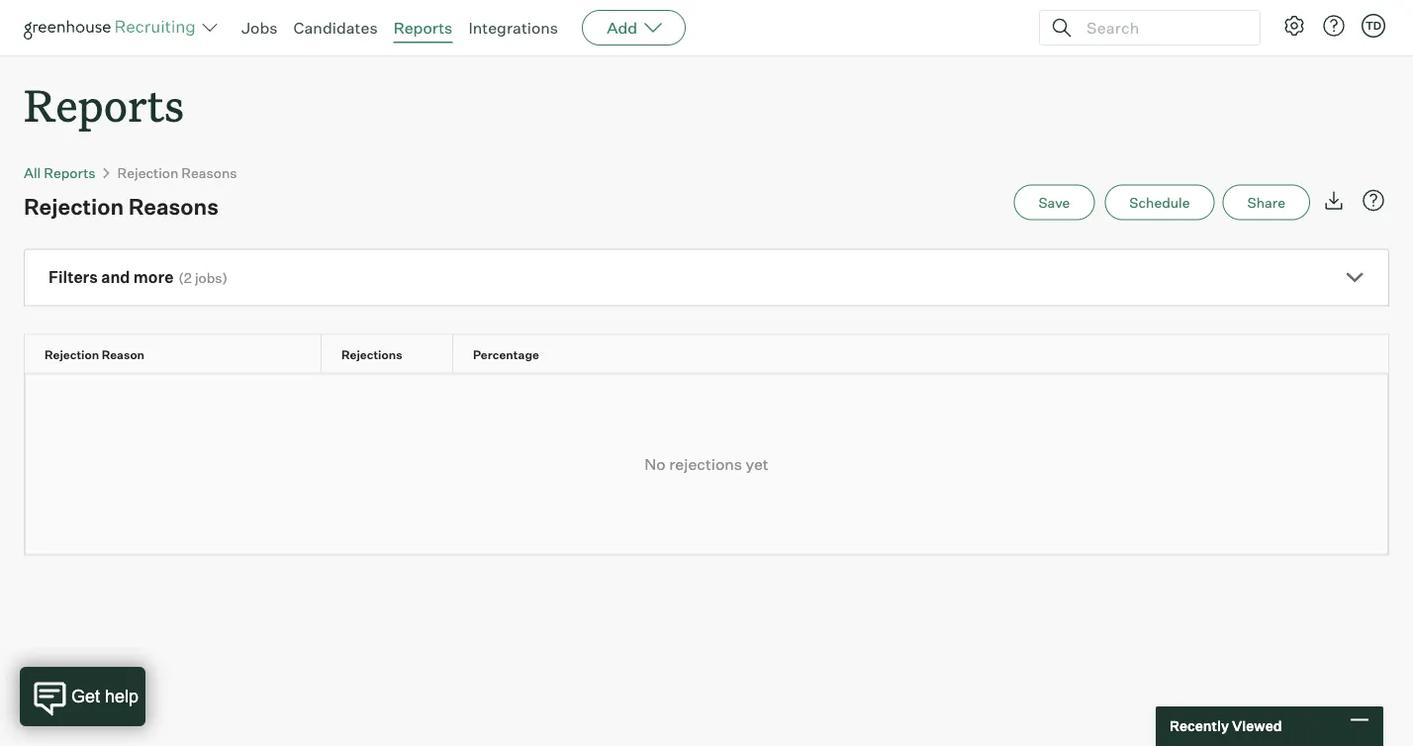 Task type: locate. For each thing, give the bounding box(es) containing it.
share button
[[1223, 185, 1311, 220]]

candidates
[[294, 18, 378, 38]]

rejection reason
[[45, 347, 145, 362]]

save button
[[1014, 185, 1095, 220]]

rejections
[[342, 347, 402, 362]]

percentage
[[473, 347, 539, 362]]

recently
[[1170, 718, 1229, 735]]

rejection reason column header
[[25, 335, 339, 373]]

candidates link
[[294, 18, 378, 38]]

and
[[101, 267, 130, 287]]

1 vertical spatial reasons
[[128, 193, 219, 220]]

schedule
[[1130, 194, 1190, 211]]

filters
[[49, 267, 98, 287]]

0 vertical spatial reasons
[[182, 164, 237, 181]]

reports down greenhouse recruiting image
[[24, 75, 184, 134]]

rejection right all reports
[[117, 164, 179, 181]]

2
[[184, 269, 192, 287]]

grid
[[25, 335, 1389, 374]]

more
[[133, 267, 174, 287]]

rejection reasons
[[117, 164, 237, 181], [24, 193, 219, 220]]

recently viewed
[[1170, 718, 1283, 735]]

rejection
[[117, 164, 179, 181], [24, 193, 124, 220], [45, 347, 99, 362]]

Search text field
[[1082, 13, 1242, 42]]

download image
[[1323, 189, 1346, 213]]

save and schedule this report to revisit it! element
[[1014, 185, 1105, 220]]

jobs link
[[242, 18, 278, 38]]

save
[[1039, 194, 1070, 211]]

rejection left reason
[[45, 347, 99, 362]]

reports right all
[[44, 164, 96, 181]]

row
[[25, 335, 1389, 373]]

reports right candidates link
[[394, 18, 453, 38]]

reports
[[394, 18, 453, 38], [24, 75, 184, 134], [44, 164, 96, 181]]

all reports
[[24, 164, 96, 181]]

td button
[[1362, 14, 1386, 38]]

no rejections yet
[[645, 455, 769, 474]]

rejections column header
[[322, 335, 470, 373]]

reasons
[[182, 164, 237, 181], [128, 193, 219, 220]]

1 vertical spatial reports
[[24, 75, 184, 134]]

2 vertical spatial rejection
[[45, 347, 99, 362]]

rejection down all reports 'link'
[[24, 193, 124, 220]]

reason
[[102, 347, 145, 362]]

td button
[[1358, 10, 1390, 42]]

rejection reasons link
[[117, 164, 237, 181]]

)
[[222, 269, 228, 287]]



Task type: vqa. For each thing, say whether or not it's contained in the screenshot.
Goals
no



Task type: describe. For each thing, give the bounding box(es) containing it.
0 vertical spatial reports
[[394, 18, 453, 38]]

integrations
[[469, 18, 558, 38]]

td
[[1366, 19, 1382, 32]]

add
[[607, 18, 638, 38]]

all
[[24, 164, 41, 181]]

filters and more ( 2 jobs )
[[49, 267, 228, 287]]

rejections
[[669, 455, 743, 474]]

grid containing rejection reason
[[25, 335, 1389, 374]]

greenhouse recruiting image
[[24, 16, 202, 40]]

share
[[1248, 194, 1286, 211]]

schedule button
[[1105, 185, 1215, 220]]

integrations link
[[469, 18, 558, 38]]

jobs
[[242, 18, 278, 38]]

faq image
[[1362, 189, 1386, 213]]

reports link
[[394, 18, 453, 38]]

row containing rejection reason
[[25, 335, 1389, 373]]

viewed
[[1232, 718, 1283, 735]]

0 vertical spatial rejection reasons
[[117, 164, 237, 181]]

1 vertical spatial rejection
[[24, 193, 124, 220]]

2 vertical spatial reports
[[44, 164, 96, 181]]

no
[[645, 455, 666, 474]]

yet
[[746, 455, 769, 474]]

0 vertical spatial rejection
[[117, 164, 179, 181]]

all reports link
[[24, 164, 96, 181]]

add button
[[582, 10, 686, 46]]

1 vertical spatial rejection reasons
[[24, 193, 219, 220]]

rejection inside column header
[[45, 347, 99, 362]]

jobs
[[195, 269, 222, 287]]

configure image
[[1283, 14, 1307, 38]]

(
[[179, 269, 184, 287]]



